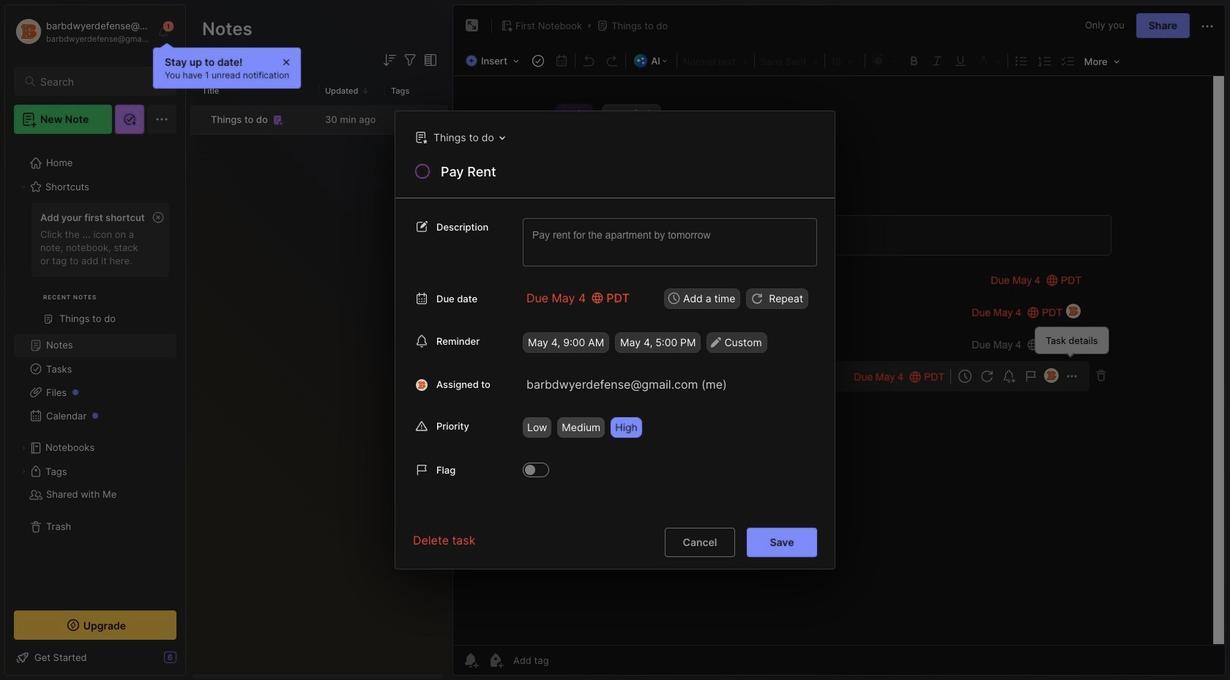 Task type: vqa. For each thing, say whether or not it's contained in the screenshot.
START WRITING… text field
no



Task type: locate. For each thing, give the bounding box(es) containing it.
group
[[14, 198, 176, 340]]

task image
[[528, 51, 549, 71]]

Note Editor text field
[[453, 75, 1225, 645]]

more image
[[1080, 51, 1124, 70]]

tree
[[5, 143, 185, 598]]

heading level image
[[679, 51, 753, 70]]

expand notebooks image
[[19, 444, 28, 453]]

tooltip
[[153, 42, 301, 89]]

None search field
[[40, 73, 163, 90]]

none search field inside 'main' element
[[40, 73, 163, 90]]

Enter task text field
[[439, 163, 817, 187]]

Search text field
[[40, 75, 163, 89]]

group inside 'main' element
[[14, 198, 176, 340]]

highlight image
[[972, 51, 1006, 71]]

row group
[[190, 105, 451, 135]]

main element
[[0, 0, 190, 680]]

note window element
[[453, 4, 1226, 676]]



Task type: describe. For each thing, give the bounding box(es) containing it.
font family image
[[756, 51, 823, 70]]

Go to note or move task field
[[408, 127, 510, 148]]

font color image
[[867, 51, 902, 71]]

insert image
[[462, 51, 527, 70]]

add a reminder image
[[462, 652, 480, 669]]

expand tags image
[[19, 467, 28, 476]]

expand note image
[[464, 17, 481, 34]]

font size image
[[827, 51, 863, 70]]

What is this task about? text field
[[523, 218, 817, 267]]

tree inside 'main' element
[[5, 143, 185, 598]]

add tag image
[[487, 652, 505, 669]]



